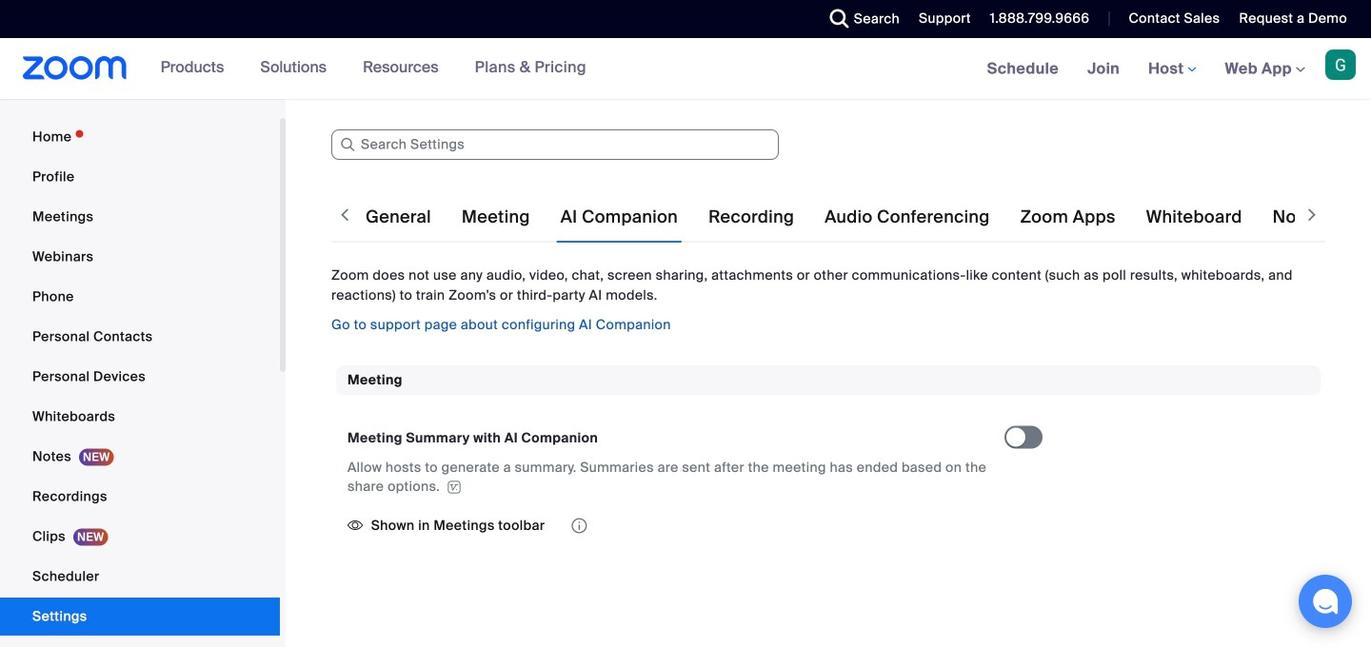 Task type: locate. For each thing, give the bounding box(es) containing it.
Search Settings text field
[[331, 129, 779, 160]]

0 vertical spatial application
[[348, 458, 987, 496]]

product information navigation
[[146, 38, 601, 99]]

meetings navigation
[[973, 38, 1371, 100]]

tabs of my account settings page tab list
[[362, 190, 1371, 244]]

profile picture image
[[1325, 50, 1356, 80]]

scroll right image
[[1303, 206, 1322, 225]]

open chat image
[[1312, 588, 1339, 615]]

zoom logo image
[[23, 56, 127, 80]]

meeting element
[[336, 366, 1321, 563]]

2 application from the top
[[348, 512, 1005, 540]]

1 vertical spatial application
[[348, 512, 1005, 540]]

application
[[348, 458, 987, 496], [348, 512, 1005, 540]]

banner
[[0, 38, 1371, 100]]

support version for meeting summary with ai companion image
[[445, 481, 464, 494]]



Task type: describe. For each thing, give the bounding box(es) containing it.
1 application from the top
[[348, 458, 987, 496]]

personal menu menu
[[0, 118, 280, 647]]

scroll left image
[[335, 206, 354, 225]]

learn more about shown in meetings toolbar image
[[570, 519, 589, 533]]



